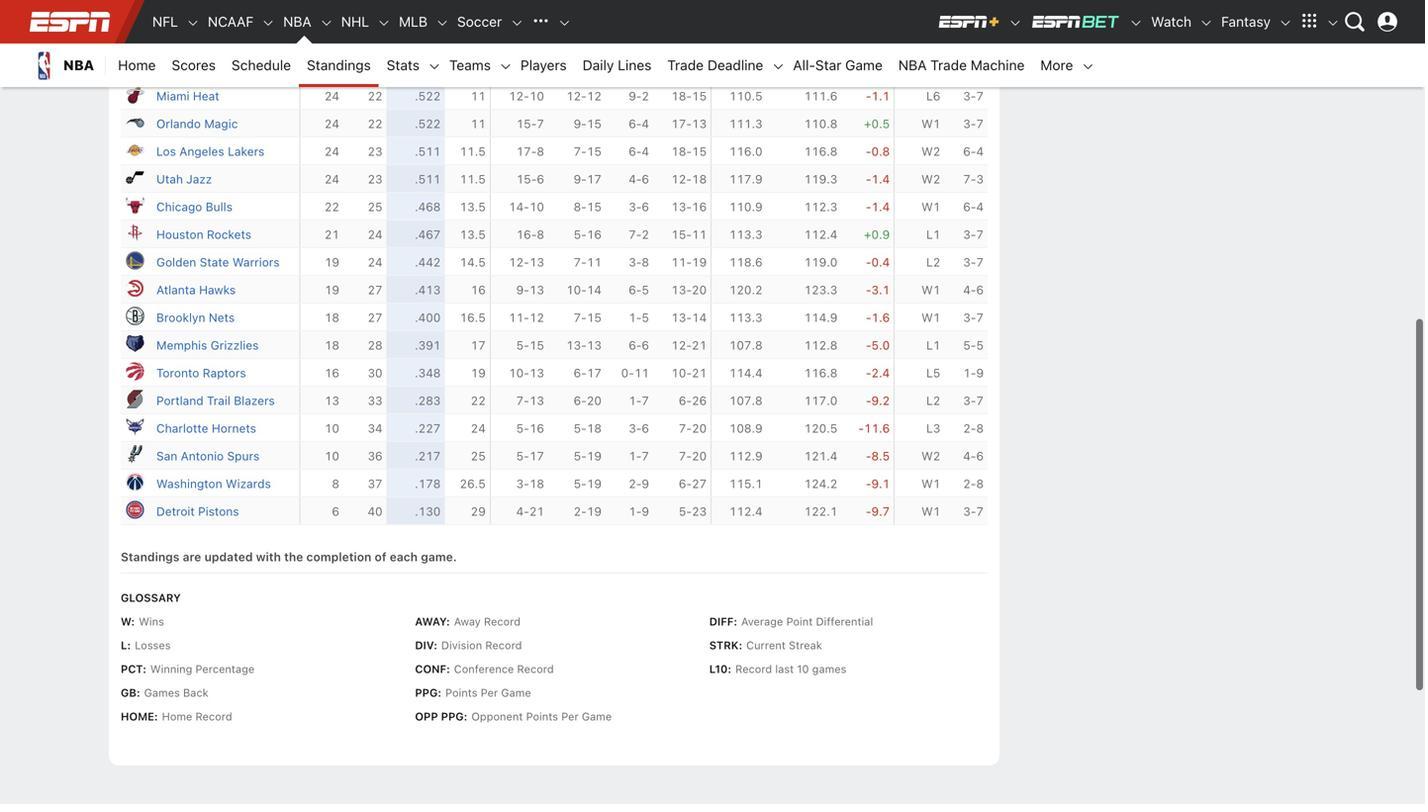 Task type: vqa. For each thing, say whether or not it's contained in the screenshot.
Josh
no



Task type: describe. For each thing, give the bounding box(es) containing it.
118.3
[[804, 62, 838, 75]]

1 vertical spatial per
[[561, 711, 579, 724]]

5- up the 10-13
[[516, 339, 529, 353]]

1 horizontal spatial espn bet image
[[1129, 16, 1143, 30]]

112.8
[[804, 339, 838, 353]]

23 for 17-8
[[368, 145, 383, 159]]

5-6
[[629, 34, 649, 48]]

1 vertical spatial game
[[501, 687, 531, 700]]

1 horizontal spatial 112.4
[[804, 228, 838, 242]]

standings for standings are updated with the completion of each game.
[[121, 550, 179, 564]]

.511 for 15-
[[415, 172, 441, 186]]

teams link
[[441, 44, 499, 87]]

w1 for +0.5
[[921, 117, 940, 131]]

5- down espn+ image
[[963, 34, 976, 48]]

18 for 12-
[[692, 172, 707, 186]]

trail
[[207, 394, 230, 408]]

15-7
[[516, 117, 544, 131]]

118.6
[[729, 256, 763, 269]]

nhl
[[341, 13, 369, 30]]

l1 for 3-
[[926, 228, 940, 242]]

stats image
[[428, 60, 441, 73]]

9- for 15
[[574, 117, 587, 131]]

profile management image
[[1378, 12, 1397, 32]]

.283
[[415, 394, 441, 408]]

.565 for 14-11
[[415, 6, 441, 20]]

5- right "5.0"
[[963, 339, 976, 353]]

10 right last
[[797, 663, 809, 676]]

3-7 for +0.9
[[963, 228, 984, 242]]

7-15 for 6-
[[574, 145, 602, 159]]

lakers
[[228, 145, 265, 159]]

19 right 4-21
[[587, 505, 602, 519]]

5-15
[[516, 339, 544, 353]]

with
[[256, 550, 281, 564]]

- for 3-18
[[866, 477, 871, 491]]

12- up 12-12 at the left
[[574, 62, 594, 75]]

trade deadline
[[667, 57, 763, 73]]

atlanta hawks
[[156, 283, 236, 297]]

113.3 for 13-14
[[729, 311, 763, 325]]

1 14- from the top
[[509, 6, 529, 20]]

13 for 7-
[[529, 394, 544, 408]]

10 up players
[[529, 34, 544, 48]]

1 vertical spatial 5-16
[[516, 422, 544, 436]]

1.6
[[871, 311, 890, 325]]

stats
[[387, 57, 420, 73]]

19 left the 10-13
[[471, 366, 486, 380]]

1 horizontal spatial more espn image
[[1326, 16, 1340, 30]]

no image
[[125, 29, 144, 49]]

0 horizontal spatial 25
[[324, 62, 339, 75]]

7 for -9.7
[[976, 505, 984, 519]]

w1 for -9.1
[[921, 477, 940, 491]]

33
[[368, 394, 383, 408]]

nfl link
[[144, 0, 186, 44]]

1 l2 from the top
[[926, 6, 940, 20]]

det image
[[125, 500, 144, 520]]

16 left 30
[[324, 366, 339, 380]]

1- for 107.8
[[629, 394, 642, 408]]

15 down 9-15
[[587, 145, 602, 159]]

16-8
[[516, 228, 544, 242]]

away
[[454, 616, 481, 629]]

pct : winning percentage
[[121, 663, 255, 676]]

1-7 for 6-20
[[629, 394, 649, 408]]

17 down 16.5
[[471, 339, 486, 353]]

average
[[741, 616, 783, 629]]

11 for 7-11
[[587, 256, 602, 269]]

orl image
[[125, 112, 144, 132]]

.413
[[415, 283, 441, 297]]

w1 for -1.6
[[921, 311, 940, 325]]

nhl image
[[377, 16, 391, 30]]

w2 for 4-
[[921, 449, 940, 463]]

4- right 9-17
[[629, 172, 642, 186]]

0 horizontal spatial 1-9
[[629, 505, 649, 519]]

116.7
[[729, 34, 763, 48]]

4-21
[[516, 505, 544, 519]]

21 for 10-21
[[692, 366, 707, 380]]

trade deadline image
[[771, 60, 785, 73]]

21 left .467
[[324, 228, 339, 242]]

4-6 left '12-18'
[[629, 172, 649, 186]]

0 horizontal spatial per
[[481, 687, 498, 700]]

18-17 for 5-6
[[671, 34, 707, 48]]

11-19
[[671, 256, 707, 269]]

9 down soccer
[[478, 34, 486, 48]]

14-10 for 9
[[509, 34, 544, 48]]

2 horizontal spatial game
[[845, 57, 883, 73]]

1- right l5
[[963, 366, 976, 380]]

19 left .413
[[324, 283, 339, 297]]

3-8
[[629, 256, 649, 269]]

golden state warriors
[[156, 256, 280, 269]]

122.1
[[804, 505, 838, 519]]

3-7 for +0.5
[[963, 117, 984, 131]]

3-18
[[516, 477, 544, 491]]

26 for 14-10
[[324, 34, 339, 48]]

4- for 123.3
[[963, 283, 976, 297]]

13- for 12
[[509, 62, 529, 75]]

wsh image
[[125, 472, 144, 492]]

charlotte hornets link
[[156, 422, 256, 436]]

14.5
[[460, 256, 486, 269]]

players
[[521, 57, 567, 73]]

more link
[[1033, 44, 1081, 87]]

- for 11-12
[[866, 311, 871, 325]]

-1.1
[[866, 89, 890, 103]]

utah image
[[125, 167, 144, 187]]

orlando magic link
[[156, 117, 238, 131]]

4- down 3-18 on the left of page
[[516, 505, 529, 519]]

110.5
[[729, 89, 763, 103]]

l1 for 5-
[[926, 339, 940, 353]]

13 left 33
[[324, 394, 339, 408]]

1.1
[[871, 89, 890, 103]]

15 up the 10-13
[[529, 339, 544, 353]]

10- for 21
[[671, 366, 692, 380]]

119.0
[[804, 256, 838, 269]]

5- up 5-17
[[516, 422, 529, 436]]

14-10 for 13.5
[[509, 200, 544, 214]]

.543
[[415, 62, 441, 75]]

5-19 for 2-
[[574, 477, 602, 491]]

19 down 5-18
[[587, 449, 602, 463]]

2 vertical spatial 23
[[692, 505, 707, 519]]

tor image
[[125, 361, 144, 381]]

- for 12-13
[[866, 256, 871, 269]]

opp
[[415, 711, 438, 724]]

17 up "6-20"
[[587, 366, 602, 380]]

23 for 15-6
[[368, 172, 383, 186]]

1 horizontal spatial 1-9
[[963, 366, 984, 380]]

phoenix suns
[[156, 6, 232, 20]]

soccer image
[[510, 16, 524, 30]]

: for l10
[[728, 663, 731, 676]]

12- down 13-12
[[509, 89, 529, 103]]

2- right the l3
[[963, 422, 976, 436]]

standings link
[[299, 44, 379, 87]]

w1 for -1.4
[[921, 200, 940, 214]]

14- for 12-10
[[509, 34, 529, 48]]

pistons
[[198, 505, 239, 519]]

0 vertical spatial points
[[445, 687, 478, 700]]

teams
[[449, 57, 491, 73]]

10 up 15-7
[[529, 89, 544, 103]]

16 up 5-17
[[529, 422, 544, 436]]

nfl
[[152, 13, 178, 30]]

nba trade machine link
[[891, 44, 1033, 87]]

-1.4 for 119.3
[[866, 172, 890, 186]]

13.5 for .467
[[460, 228, 486, 242]]

116.8 for -2.4
[[804, 366, 838, 380]]

7-13
[[516, 394, 544, 408]]

9-13
[[516, 283, 544, 297]]

10- for 14
[[566, 283, 587, 297]]

l6
[[926, 89, 940, 103]]

1 trade from the left
[[667, 57, 704, 73]]

.511 for 17-
[[415, 145, 441, 159]]

nba image
[[319, 16, 333, 30]]

26.5
[[460, 477, 486, 491]]

10-13
[[509, 366, 544, 380]]

16 up 7-11 at left top
[[587, 228, 602, 242]]

12- down 16-
[[509, 256, 529, 269]]

112.9
[[729, 449, 763, 463]]

20 left mlb in the top left of the page
[[368, 6, 383, 20]]

-9.1
[[866, 477, 890, 491]]

5- down "6-20"
[[574, 422, 587, 436]]

13 for 10-
[[529, 366, 544, 380]]

new orleans pelicans link
[[156, 34, 277, 48]]

completion
[[306, 550, 371, 564]]

0 horizontal spatial ppg
[[415, 687, 438, 700]]

1-7 for 5-19
[[629, 449, 649, 463]]

17 up 8-15 at the top left
[[587, 172, 602, 186]]

l2 for -9.2
[[926, 394, 940, 408]]

5- up lines
[[629, 34, 642, 48]]

-2.4
[[866, 366, 890, 380]]

18-15 for 9-2
[[671, 89, 707, 103]]

brooklyn
[[156, 311, 205, 325]]

5- up 3-18 on the left of page
[[516, 449, 529, 463]]

121.4
[[804, 449, 838, 463]]

2- right 4-21
[[574, 505, 587, 519]]

4-6 for 123.3
[[963, 283, 984, 297]]

37
[[368, 477, 383, 491]]

17 up 3-18 on the left of page
[[529, 449, 544, 463]]

7-15 for 1-
[[574, 311, 602, 325]]

soccer link
[[449, 0, 510, 44]]

1.4 for w2
[[871, 172, 890, 186]]

- for 9-13
[[866, 283, 871, 297]]

- for 4-21
[[866, 505, 871, 519]]

9 down 2-9 at the bottom left of page
[[642, 505, 649, 519]]

0 horizontal spatial more espn image
[[1294, 7, 1324, 37]]

more
[[1040, 57, 1073, 73]]

orlando
[[156, 117, 201, 131]]

nba inside global navigation element
[[283, 13, 311, 30]]

18-15 for 6-4
[[671, 145, 707, 159]]

-0.8
[[866, 145, 890, 159]]

7-20 for 112.9
[[679, 449, 707, 463]]

10 down 15-6
[[529, 200, 544, 214]]

ncaaf image
[[261, 16, 275, 30]]

10 left the 34
[[324, 422, 339, 436]]

17 left deadline
[[692, 62, 707, 75]]

14 for 10-
[[587, 283, 602, 297]]

5- down 8-
[[574, 228, 587, 242]]

2 vertical spatial game
[[582, 711, 612, 724]]

- for 17-8
[[866, 145, 871, 159]]

l2 for +3.7
[[926, 34, 940, 48]]

1 horizontal spatial 12-10
[[566, 34, 602, 48]]

18 left the .400
[[324, 311, 339, 325]]

12- up 9-15
[[566, 89, 587, 103]]

w2 for 7-
[[921, 172, 940, 186]]

17 up trade deadline
[[692, 34, 707, 48]]

10 up daily
[[587, 34, 602, 48]]

116.8 for -0.8
[[804, 145, 838, 159]]

15- for 11
[[671, 228, 692, 242]]

13- for 13
[[566, 339, 587, 353]]

: for l
[[127, 639, 131, 652]]

12-9
[[574, 62, 602, 75]]

of
[[375, 550, 386, 564]]

20 up 13-14 in the left top of the page
[[692, 283, 707, 297]]

16 down '12-18'
[[692, 200, 707, 214]]

.522 for 12-
[[415, 89, 441, 103]]

- for 12-10
[[866, 89, 871, 103]]

.400
[[415, 311, 441, 325]]

2- right 9.1
[[963, 477, 976, 491]]

10 left "36"
[[324, 449, 339, 463]]

21 left stats
[[368, 62, 383, 75]]

houston
[[156, 228, 203, 242]]

-9.2
[[866, 394, 890, 408]]

l
[[121, 639, 127, 652]]

0 horizontal spatial 112.4
[[729, 505, 763, 519]]

13-20
[[671, 283, 707, 297]]

2-8 for l3
[[963, 422, 984, 436]]

- for 5-16
[[858, 422, 864, 436]]

15 down 12-12 at the left
[[587, 117, 602, 131]]

washington
[[156, 477, 222, 491]]

15 up 17-13 on the top of page
[[692, 89, 707, 103]]

fantasy
[[1221, 13, 1271, 30]]

113.0
[[804, 34, 838, 48]]

12- up 13-16
[[671, 172, 692, 186]]

jazz
[[186, 172, 212, 186]]

11 left 15-7
[[471, 117, 486, 131]]

13 for 12-
[[529, 256, 544, 269]]

13.5 for .468
[[460, 200, 486, 214]]

3-7 for -1.6
[[963, 311, 984, 325]]

5- down 6-27
[[679, 505, 692, 519]]

portland
[[156, 394, 203, 408]]

espn+ image
[[937, 14, 1001, 30]]

.348
[[415, 366, 441, 380]]

miami heat link
[[156, 89, 219, 103]]

hou image
[[125, 223, 144, 243]]

0 horizontal spatial espn bet image
[[1030, 14, 1121, 30]]

-1.6
[[866, 311, 890, 325]]

l : losses
[[121, 639, 171, 652]]

players link
[[513, 44, 575, 87]]

current
[[746, 639, 786, 652]]

117.9
[[729, 172, 763, 186]]

2-19
[[574, 505, 602, 519]]

: for gb
[[136, 687, 140, 700]]

15 down 9-17
[[587, 200, 602, 214]]

dallas
[[156, 62, 190, 75]]

9 left 'soccer' icon
[[478, 6, 486, 20]]

opp ppg : opponent points per game
[[415, 711, 612, 724]]

raptors
[[203, 366, 246, 380]]

- for 7-13
[[866, 394, 871, 408]]

0.8
[[871, 145, 890, 159]]

: for home
[[154, 711, 158, 724]]

9 up 12-12 at the left
[[594, 62, 602, 75]]

mlb image
[[435, 16, 449, 30]]

16 up 16.5
[[471, 283, 486, 297]]

: down ppg : points per game
[[464, 711, 467, 724]]

10 left the teams image
[[471, 62, 486, 75]]

13- for 16
[[671, 200, 692, 214]]

watch link
[[1143, 0, 1200, 44]]

20 down 6-17
[[587, 394, 602, 408]]

mem image
[[125, 334, 144, 353]]

1 vertical spatial 25
[[368, 200, 383, 214]]

11-12
[[509, 311, 544, 325]]

7 for +0.5
[[976, 117, 984, 131]]

18- for 2
[[671, 89, 692, 103]]

18- for 6
[[671, 34, 692, 48]]

9-15
[[574, 117, 602, 131]]

.522 for 15-
[[415, 117, 441, 131]]

15 up the 13-13
[[587, 311, 602, 325]]

12-21
[[671, 339, 707, 353]]

18 left 28 on the top left of page
[[324, 339, 339, 353]]

+0.5
[[864, 117, 890, 131]]

20 down nhl icon
[[368, 34, 383, 48]]

12 for 13-
[[529, 62, 544, 75]]

+0.4
[[864, 62, 890, 75]]

2- left 6-27
[[629, 477, 642, 491]]



Task type: locate. For each thing, give the bounding box(es) containing it.
2 up the 3-8
[[642, 228, 649, 242]]

0 horizontal spatial standings
[[121, 550, 179, 564]]

5- down 5-18
[[574, 449, 587, 463]]

atl image
[[125, 278, 144, 298]]

3 l2 from the top
[[926, 256, 940, 269]]

1 vertical spatial 1-7
[[629, 449, 649, 463]]

espn bet image
[[1030, 14, 1121, 30], [1129, 16, 1143, 30]]

brooklyn nets link
[[156, 311, 235, 325]]

1- for 113.3
[[629, 311, 642, 325]]

0-11
[[621, 366, 649, 380]]

2 2 from the top
[[642, 228, 649, 242]]

4-6 down espn+ image
[[963, 62, 984, 75]]

los
[[156, 145, 176, 159]]

w2 right 0.8
[[921, 145, 940, 159]]

more espn image
[[1294, 7, 1324, 37], [1326, 16, 1340, 30]]

5-19
[[574, 449, 602, 463], [574, 477, 602, 491]]

2 14- from the top
[[509, 34, 529, 48]]

1 horizontal spatial 25
[[368, 200, 383, 214]]

40
[[368, 505, 383, 519]]

wizards
[[226, 477, 271, 491]]

0 vertical spatial 14-10
[[509, 34, 544, 48]]

1 vertical spatial 12-10
[[509, 89, 544, 103]]

all-star game
[[793, 57, 883, 73]]

7-15 down 9-15
[[574, 145, 602, 159]]

0 horizontal spatial 14
[[587, 283, 602, 297]]

18 up 4-21
[[529, 477, 544, 491]]

4 w1 from the top
[[921, 311, 940, 325]]

+0.9
[[864, 228, 890, 242]]

pct
[[121, 663, 143, 676]]

24
[[324, 89, 339, 103], [324, 117, 339, 131], [324, 145, 339, 159], [324, 172, 339, 186], [368, 228, 383, 242], [368, 256, 383, 269], [471, 422, 486, 436]]

11 down teams link
[[471, 89, 486, 103]]

8-
[[574, 200, 587, 214]]

1 3 from the top
[[976, 6, 984, 20]]

18- up '12-18'
[[671, 145, 692, 159]]

ncaaf link
[[200, 0, 261, 44]]

portland trail blazers link
[[156, 394, 275, 408]]

1 18- from the top
[[671, 34, 692, 48]]

18-17 for 7-5
[[671, 62, 707, 75]]

standings
[[307, 57, 371, 73], [121, 550, 179, 564]]

.442
[[415, 256, 441, 269]]

10- down 12-21
[[671, 366, 692, 380]]

4- right 8.5
[[963, 449, 976, 463]]

1 vertical spatial 113.3
[[729, 311, 763, 325]]

20 up 6-27
[[692, 449, 707, 463]]

record for home : home record
[[195, 711, 232, 724]]

houston rockets
[[156, 228, 251, 242]]

home down gb : games back
[[162, 711, 192, 724]]

1 vertical spatial 11.5
[[460, 172, 486, 186]]

l1 right +0.9
[[926, 228, 940, 242]]

1 7-3 from the top
[[963, 6, 984, 20]]

chi image
[[125, 195, 144, 215]]

- for 5-17
[[866, 449, 871, 463]]

5 for 113.3
[[642, 311, 649, 325]]

- for 10-13
[[866, 366, 871, 380]]

1 vertical spatial 3
[[976, 172, 984, 186]]

: down l : losses
[[143, 663, 146, 676]]

9 right l5
[[976, 366, 984, 380]]

1 116.8 from the top
[[804, 145, 838, 159]]

trade deadline link
[[659, 44, 771, 87]]

1 5-19 from the top
[[574, 449, 602, 463]]

detroit pistons link
[[156, 505, 239, 519]]

2 w1 from the top
[[921, 200, 940, 214]]

10- for 13
[[509, 366, 529, 380]]

1-9 down 2-9 at the bottom left of page
[[629, 505, 649, 519]]

w1 for -3.1
[[921, 283, 940, 297]]

11- up 5-15
[[509, 311, 529, 325]]

4-6 for 121.4
[[963, 449, 984, 463]]

14- for 8-15
[[509, 200, 529, 214]]

record down strk : current streak
[[735, 663, 772, 676]]

1 18-15 from the top
[[671, 89, 707, 103]]

0 vertical spatial 5-5
[[963, 34, 984, 48]]

ppg right the opp
[[441, 711, 464, 724]]

0-
[[621, 366, 634, 380]]

1 vertical spatial 15-
[[516, 172, 537, 186]]

points down 'conference'
[[445, 687, 478, 700]]

0 horizontal spatial points
[[445, 687, 478, 700]]

12 up 9-15
[[587, 89, 602, 103]]

-3.1
[[866, 283, 890, 297]]

4- for 121.4
[[963, 449, 976, 463]]

1 vertical spatial 5-5
[[963, 339, 984, 353]]

11.5 left 15-6
[[460, 172, 486, 186]]

1 13.5 from the top
[[460, 200, 486, 214]]

14 for 13-
[[692, 311, 707, 325]]

1 5-5 from the top
[[963, 34, 984, 48]]

2 7-15 from the top
[[574, 311, 602, 325]]

0 vertical spatial standings
[[307, 57, 371, 73]]

1 l1 from the top
[[926, 62, 940, 75]]

5-19 up 2-19
[[574, 477, 602, 491]]

1 1.4 from the top
[[871, 172, 890, 186]]

13.5
[[460, 200, 486, 214], [460, 228, 486, 242]]

espn plus image
[[1009, 16, 1022, 30]]

0 vertical spatial 116.8
[[804, 145, 838, 159]]

phx image
[[125, 1, 144, 21]]

5- up 2-19
[[574, 477, 587, 491]]

0 horizontal spatial game
[[501, 687, 531, 700]]

l1 up l6
[[926, 62, 940, 75]]

0 vertical spatial 25
[[324, 62, 339, 75]]

charlotte
[[156, 422, 208, 436]]

1 vertical spatial 14-10
[[509, 200, 544, 214]]

1 vertical spatial 14
[[692, 311, 707, 325]]

w1 for -9.7
[[921, 505, 940, 519]]

3 w1 from the top
[[921, 283, 940, 297]]

2 5-5 from the top
[[963, 339, 984, 353]]

game
[[845, 57, 883, 73], [501, 687, 531, 700], [582, 711, 612, 724]]

2 7-3 from the top
[[963, 172, 984, 186]]

nba right ncaaf image
[[283, 13, 311, 30]]

2 2-8 from the top
[[963, 477, 984, 491]]

: for pct
[[143, 663, 146, 676]]

9 left 6-27
[[642, 477, 649, 491]]

2 3-6 from the top
[[629, 422, 649, 436]]

2 horizontal spatial 25
[[471, 449, 486, 463]]

- for 5-15
[[866, 339, 871, 353]]

fantasy image
[[1279, 16, 1292, 30]]

: for div
[[434, 639, 437, 652]]

l3
[[926, 422, 940, 436]]

18
[[692, 172, 707, 186], [324, 311, 339, 325], [324, 339, 339, 353], [587, 422, 602, 436], [529, 477, 544, 491]]

-11.6
[[858, 422, 890, 436]]

2 for 7-
[[642, 228, 649, 242]]

scores
[[172, 57, 216, 73]]

18- for 5
[[671, 62, 692, 75]]

last
[[775, 663, 794, 676]]

1 vertical spatial 5-19
[[574, 477, 602, 491]]

3 for l2
[[976, 6, 984, 20]]

18 for 5-
[[587, 422, 602, 436]]

112.4 down 112.3
[[804, 228, 838, 242]]

13
[[692, 117, 707, 131], [529, 256, 544, 269], [529, 283, 544, 297], [587, 339, 602, 353], [529, 366, 544, 380], [324, 394, 339, 408], [529, 394, 544, 408]]

mlb
[[399, 13, 427, 30]]

27
[[368, 283, 383, 297], [368, 311, 383, 325], [692, 477, 707, 491]]

3 3-7 from the top
[[963, 228, 984, 242]]

3-6 for 13-16
[[629, 200, 649, 214]]

1 w2 from the top
[[921, 145, 940, 159]]

26
[[324, 6, 339, 20], [324, 34, 339, 48], [692, 394, 707, 408]]

2 11.5 from the top
[[460, 172, 486, 186]]

nfl image
[[186, 16, 200, 30]]

0 vertical spatial home
[[118, 57, 156, 73]]

2 vertical spatial 25
[[471, 449, 486, 463]]

-1.4 up +0.9
[[866, 200, 890, 214]]

3 l1 from the top
[[926, 339, 940, 353]]

: left wins
[[131, 616, 135, 629]]

1 vertical spatial 26
[[324, 34, 339, 48]]

6-26
[[679, 394, 707, 408]]

13- for 20
[[671, 283, 692, 297]]

21 for 4-21
[[529, 505, 544, 519]]

2 1-7 from the top
[[629, 449, 649, 463]]

3-6 for 7-20
[[629, 422, 649, 436]]

3-6 up 7-2
[[629, 200, 649, 214]]

: left away
[[446, 616, 450, 629]]

- for 14-10
[[866, 200, 871, 214]]

sa image
[[125, 445, 144, 464]]

1 2 from the top
[[642, 89, 649, 103]]

2 5-19 from the top
[[574, 477, 602, 491]]

2 vertical spatial 14-
[[509, 200, 529, 214]]

1 vertical spatial 23
[[368, 172, 383, 186]]

5-5 for l2
[[963, 34, 984, 48]]

1 horizontal spatial per
[[561, 711, 579, 724]]

gs image
[[125, 251, 144, 270]]

1 2-8 from the top
[[963, 422, 984, 436]]

1 -1.4 from the top
[[866, 172, 890, 186]]

11 for 0-11
[[634, 366, 649, 380]]

1 14-10 from the top
[[509, 34, 544, 48]]

: up conf
[[434, 639, 437, 652]]

utah
[[156, 172, 183, 186]]

120.5
[[804, 422, 838, 436]]

2 107.8 from the top
[[729, 394, 763, 408]]

home
[[118, 57, 156, 73], [162, 711, 192, 724]]

11.6
[[864, 422, 890, 436]]

15- up 17-8
[[516, 117, 537, 131]]

more image
[[1081, 60, 1095, 73]]

1 11.5 from the top
[[460, 145, 486, 159]]

7 for -1.6
[[976, 311, 984, 325]]

3-7 for -1.1
[[963, 89, 984, 103]]

10
[[529, 34, 544, 48], [587, 34, 602, 48], [471, 62, 486, 75], [529, 89, 544, 103], [529, 200, 544, 214], [324, 422, 339, 436], [324, 449, 339, 463], [797, 663, 809, 676]]

1 vertical spatial 7-3
[[963, 172, 984, 186]]

12- down more sports image on the left
[[566, 34, 587, 48]]

12-18
[[671, 172, 707, 186]]

13.5 right .468
[[460, 200, 486, 214]]

per
[[481, 687, 498, 700], [561, 711, 579, 724]]

107.8 for 6-26
[[729, 394, 763, 408]]

1 w1 from the top
[[921, 117, 940, 131]]

13- for 14
[[671, 311, 692, 325]]

116.8 down 112.8
[[804, 366, 838, 380]]

7
[[976, 89, 984, 103], [537, 117, 544, 131], [976, 117, 984, 131], [976, 228, 984, 242], [976, 256, 984, 269], [976, 311, 984, 325], [642, 394, 649, 408], [976, 394, 984, 408], [642, 449, 649, 463], [976, 505, 984, 519]]

1 vertical spatial ppg
[[441, 711, 464, 724]]

6 w1 from the top
[[921, 505, 940, 519]]

12-10 down more sports image on the left
[[566, 34, 602, 48]]

15-11
[[671, 228, 707, 242]]

0 vertical spatial 27
[[368, 283, 383, 297]]

2 .511 from the top
[[415, 172, 441, 186]]

1 18-17 from the top
[[671, 34, 707, 48]]

2 horizontal spatial 10-
[[671, 366, 692, 380]]

.565 down mlb icon
[[415, 34, 441, 48]]

2 13.5 from the top
[[460, 228, 486, 242]]

0 horizontal spatial 5-16
[[516, 422, 544, 436]]

1 vertical spatial 7-15
[[574, 311, 602, 325]]

per right opponent at the left of the page
[[561, 711, 579, 724]]

2 18-17 from the top
[[671, 62, 707, 75]]

0 vertical spatial 1-9
[[963, 366, 984, 380]]

2 l1 from the top
[[926, 228, 940, 242]]

4 18- from the top
[[671, 145, 692, 159]]

14-11
[[509, 6, 544, 20]]

2 vertical spatial w2
[[921, 449, 940, 463]]

5-23
[[679, 505, 707, 519]]

0 vertical spatial 5-19
[[574, 449, 602, 463]]

11 down 13-16
[[692, 228, 707, 242]]

113.3 down the 110.9
[[729, 228, 763, 242]]

2 for 9-
[[642, 89, 649, 103]]

5 for 120.2
[[642, 283, 649, 297]]

9- down 7-5
[[629, 89, 642, 103]]

107.8 up 108.9
[[729, 394, 763, 408]]

30
[[368, 366, 383, 380]]

13-14
[[671, 311, 707, 325]]

bkn image
[[125, 306, 144, 326]]

1 113.3 from the top
[[729, 228, 763, 242]]

4-6
[[963, 62, 984, 75], [629, 172, 649, 186], [963, 283, 984, 297], [963, 449, 984, 463]]

standings for standings
[[307, 57, 371, 73]]

114.9
[[804, 311, 838, 325]]

4 3-7 from the top
[[963, 256, 984, 269]]

1 vertical spatial 12
[[587, 89, 602, 103]]

12-10 down 13-12
[[509, 89, 544, 103]]

0 vertical spatial 12-10
[[566, 34, 602, 48]]

1 vertical spatial 17-
[[516, 145, 537, 159]]

1 horizontal spatial trade
[[930, 57, 967, 73]]

5-16 up 5-17
[[516, 422, 544, 436]]

0 vertical spatial 14
[[587, 283, 602, 297]]

record right away
[[484, 616, 521, 629]]

2 7-20 from the top
[[679, 449, 707, 463]]

26 for 14-11
[[324, 6, 339, 20]]

2 113.3 from the top
[[729, 311, 763, 325]]

3 w2 from the top
[[921, 449, 940, 463]]

global navigation element
[[20, 0, 1405, 44]]

1 107.8 from the top
[[729, 339, 763, 353]]

12 right the teams image
[[529, 62, 544, 75]]

111.6
[[804, 89, 838, 103]]

teams image
[[499, 60, 513, 73]]

2 1.4 from the top
[[871, 200, 890, 214]]

record for div : division record
[[485, 639, 522, 652]]

2 vertical spatial 12
[[529, 311, 544, 325]]

: for away
[[446, 616, 450, 629]]

espn more sports home page image
[[526, 7, 555, 37]]

0 vertical spatial l1
[[926, 62, 940, 75]]

5.0
[[871, 339, 890, 353]]

107.8 up 114.4
[[729, 339, 763, 353]]

11- for 12
[[509, 311, 529, 325]]

21 down 13-14 in the left top of the page
[[692, 339, 707, 353]]

3-7 for -9.7
[[963, 505, 984, 519]]

ppg up the opp
[[415, 687, 438, 700]]

0 horizontal spatial 10-
[[509, 366, 529, 380]]

1.4 for w1
[[871, 200, 890, 214]]

2 l2 from the top
[[926, 34, 940, 48]]

1 7-20 from the top
[[679, 422, 707, 436]]

record for away : away record
[[484, 616, 521, 629]]

19 down the 15-11
[[692, 256, 707, 269]]

123.3
[[804, 283, 838, 297]]

17- for 8
[[516, 145, 537, 159]]

0 vertical spatial .522
[[415, 89, 441, 103]]

2 3-7 from the top
[[963, 117, 984, 131]]

1 horizontal spatial standings
[[307, 57, 371, 73]]

2-8 for w1
[[963, 477, 984, 491]]

0 vertical spatial 11-
[[671, 256, 692, 269]]

2 vertical spatial 27
[[692, 477, 707, 491]]

all-
[[793, 57, 815, 73]]

14-10 up 16-
[[509, 200, 544, 214]]

5-
[[629, 34, 642, 48], [963, 34, 976, 48], [574, 228, 587, 242], [516, 339, 529, 353], [963, 339, 976, 353], [516, 422, 529, 436], [574, 422, 587, 436], [516, 449, 529, 463], [574, 449, 587, 463], [574, 477, 587, 491], [679, 505, 692, 519]]

1 horizontal spatial nba link
[[275, 0, 319, 44]]

2 horizontal spatial nba
[[898, 57, 927, 73]]

0 vertical spatial 2
[[642, 89, 649, 103]]

27 up 28 on the top left of page
[[368, 311, 383, 325]]

2 vertical spatial 15-
[[671, 228, 692, 242]]

4-6 for 118.3
[[963, 62, 984, 75]]

2 18-15 from the top
[[671, 145, 707, 159]]

1 horizontal spatial points
[[526, 711, 558, 724]]

- for 15-6
[[866, 172, 871, 186]]

1 vertical spatial 14-
[[509, 34, 529, 48]]

1 horizontal spatial game
[[582, 711, 612, 724]]

1- for 112.4
[[629, 505, 642, 519]]

14- right soccer
[[509, 6, 529, 20]]

7-20 for 108.9
[[679, 422, 707, 436]]

0 vertical spatial 113.3
[[729, 228, 763, 242]]

5-16 up 7-11 at left top
[[574, 228, 602, 242]]

5 3-7 from the top
[[963, 311, 984, 325]]

1 vertical spatial 27
[[368, 311, 383, 325]]

the
[[284, 550, 303, 564]]

1 horizontal spatial nba
[[283, 13, 311, 30]]

25 up '26.5'
[[471, 449, 486, 463]]

toronto raptors
[[156, 366, 246, 380]]

20 down 6-26
[[692, 422, 707, 436]]

19 right warriors
[[324, 256, 339, 269]]

0 vertical spatial 26
[[324, 6, 339, 20]]

15
[[692, 89, 707, 103], [587, 117, 602, 131], [587, 145, 602, 159], [692, 145, 707, 159], [587, 200, 602, 214], [587, 311, 602, 325], [529, 339, 544, 353]]

7 for -9.2
[[976, 394, 984, 408]]

losses
[[135, 639, 171, 652]]

27 for 19
[[368, 283, 383, 297]]

6 3-7 from the top
[[963, 394, 984, 408]]

0 vertical spatial 7-15
[[574, 145, 602, 159]]

golden state warriors link
[[156, 256, 280, 269]]

19 up 2-19
[[587, 477, 602, 491]]

2 .565 from the top
[[415, 34, 441, 48]]

: for w
[[131, 616, 135, 629]]

11- for 19
[[671, 256, 692, 269]]

l2 for -0.4
[[926, 256, 940, 269]]

0 vertical spatial 1-7
[[629, 394, 649, 408]]

0 horizontal spatial nba link
[[20, 44, 106, 87]]

ppg : points per game
[[415, 687, 531, 700]]

12- down 13-14 in the left top of the page
[[671, 339, 692, 353]]

13 up 6-17
[[587, 339, 602, 353]]

0 horizontal spatial trade
[[667, 57, 704, 73]]

1 vertical spatial 18-15
[[671, 145, 707, 159]]

7 3-7 from the top
[[963, 505, 984, 519]]

3-7 for -9.2
[[963, 394, 984, 408]]

18-17 left deadline
[[671, 62, 707, 75]]

por image
[[125, 389, 144, 409]]

0 vertical spatial 5-16
[[574, 228, 602, 242]]

29
[[471, 505, 486, 519]]

scores link
[[164, 44, 224, 87]]

1 horizontal spatial 11-
[[671, 256, 692, 269]]

1 .511 from the top
[[415, 145, 441, 159]]

4 l2 from the top
[[926, 394, 940, 408]]

1 vertical spatial 18-17
[[671, 62, 707, 75]]

mia image
[[125, 84, 144, 104]]

2 w2 from the top
[[921, 172, 940, 186]]

.565
[[415, 6, 441, 20], [415, 34, 441, 48]]

9- up 11-12
[[516, 283, 529, 297]]

2 vertical spatial 26
[[692, 394, 707, 408]]

113.3 for 15-11
[[729, 228, 763, 242]]

1 horizontal spatial 17-
[[671, 117, 692, 131]]

3 18- from the top
[[671, 89, 692, 103]]

1 vertical spatial -1.4
[[866, 200, 890, 214]]

12 up 5-15
[[529, 311, 544, 325]]

13 up 7-13 on the left of the page
[[529, 366, 544, 380]]

1 vertical spatial .565
[[415, 34, 441, 48]]

daily
[[583, 57, 614, 73]]

1 1-7 from the top
[[629, 394, 649, 408]]

18- for 4
[[671, 145, 692, 159]]

atlanta
[[156, 283, 196, 297]]

div
[[415, 639, 434, 652]]

1 vertical spatial home
[[162, 711, 192, 724]]

13 for 9-
[[529, 283, 544, 297]]

san antonio spurs
[[156, 449, 260, 463]]

: for diff
[[734, 616, 737, 629]]

are
[[183, 550, 201, 564]]

11- down the 15-11
[[671, 256, 692, 269]]

gb
[[121, 687, 136, 700]]

12 for 11-
[[529, 311, 544, 325]]

0 horizontal spatial nba
[[63, 57, 94, 73]]

17
[[692, 34, 707, 48], [692, 62, 707, 75], [587, 172, 602, 186], [471, 339, 486, 353], [587, 366, 602, 380], [529, 449, 544, 463]]

0 vertical spatial ppg
[[415, 687, 438, 700]]

1 vertical spatial points
[[526, 711, 558, 724]]

: down the division
[[446, 663, 450, 676]]

3
[[976, 6, 984, 20], [976, 172, 984, 186]]

7-3 for l2
[[963, 6, 984, 20]]

0 vertical spatial 7-3
[[963, 6, 984, 20]]

17- for 13
[[671, 117, 692, 131]]

18-15 up '12-18'
[[671, 145, 707, 159]]

1- down 2-9 at the bottom left of page
[[629, 505, 642, 519]]

: for ppg
[[438, 687, 441, 700]]

more sports image
[[557, 16, 571, 30]]

0 vertical spatial 15-
[[516, 117, 537, 131]]

27 left .413
[[368, 283, 383, 297]]

1 7-15 from the top
[[574, 145, 602, 159]]

5 w1 from the top
[[921, 477, 940, 491]]

san
[[156, 449, 177, 463]]

1 vertical spatial 2
[[642, 228, 649, 242]]

18-17 up trade deadline
[[671, 34, 707, 48]]

0 vertical spatial 3
[[976, 6, 984, 20]]

25 left .468
[[368, 200, 383, 214]]

21 up 6-26
[[692, 366, 707, 380]]

2 -1.4 from the top
[[866, 200, 890, 214]]

dal image
[[125, 57, 144, 76]]

1 3-6 from the top
[[629, 200, 649, 214]]

0 vertical spatial 17-
[[671, 117, 692, 131]]

1 horizontal spatial 5-16
[[574, 228, 602, 242]]

14-
[[509, 6, 529, 20], [509, 34, 529, 48], [509, 200, 529, 214]]

back
[[183, 687, 208, 700]]

2 3 from the top
[[976, 172, 984, 186]]

2 14-10 from the top
[[509, 200, 544, 214]]

7 for -0.4
[[976, 256, 984, 269]]

1- up 2-9 at the bottom left of page
[[629, 449, 642, 463]]

0 vertical spatial 7-20
[[679, 422, 707, 436]]

0 vertical spatial 3-6
[[629, 200, 649, 214]]

1 vertical spatial 7-20
[[679, 449, 707, 463]]

4- for 118.3
[[963, 62, 976, 75]]

8.5
[[871, 449, 890, 463]]

5-19 for 1-
[[574, 449, 602, 463]]

watch image
[[1200, 16, 1213, 30]]

2 trade from the left
[[930, 57, 967, 73]]

7-5
[[629, 62, 649, 75]]

1 horizontal spatial ppg
[[441, 711, 464, 724]]

nba left 'dal' icon on the left top of the page
[[63, 57, 94, 73]]

l5
[[926, 366, 940, 380]]

11 for 15-11
[[692, 228, 707, 242]]

: left current
[[739, 639, 742, 652]]

1 vertical spatial .522
[[415, 117, 441, 131]]

1 .565 from the top
[[415, 6, 441, 20]]

2 116.8 from the top
[[804, 366, 838, 380]]

1 vertical spatial .511
[[415, 172, 441, 186]]

13 for 17-
[[692, 117, 707, 131]]

record for conf : conference record
[[517, 663, 554, 676]]

3-7 for -0.4
[[963, 256, 984, 269]]

angeles
[[179, 145, 224, 159]]

2-8 right 9.1
[[963, 477, 984, 491]]

3 14- from the top
[[509, 200, 529, 214]]

16.5
[[460, 311, 486, 325]]

27 for 18
[[368, 311, 383, 325]]

7-2
[[629, 228, 649, 242]]

0 horizontal spatial home
[[118, 57, 156, 73]]

15 down 17-13 on the top of page
[[692, 145, 707, 159]]

2 .522 from the top
[[415, 117, 441, 131]]

1 3-7 from the top
[[963, 89, 984, 103]]

114.4
[[729, 366, 763, 380]]

cha image
[[125, 417, 144, 437]]

23
[[368, 145, 383, 159], [368, 172, 383, 186], [692, 505, 707, 519]]

117.0
[[804, 394, 838, 408]]

0 vertical spatial 12
[[529, 62, 544, 75]]

1 vertical spatial 13.5
[[460, 228, 486, 242]]

washington wizards
[[156, 477, 271, 491]]

0 vertical spatial per
[[481, 687, 498, 700]]

111.3
[[729, 117, 763, 131]]

11.5 for 15-6
[[460, 172, 486, 186]]

2 18- from the top
[[671, 62, 692, 75]]

1 .522 from the top
[[415, 89, 441, 103]]

lal image
[[125, 140, 144, 160]]



